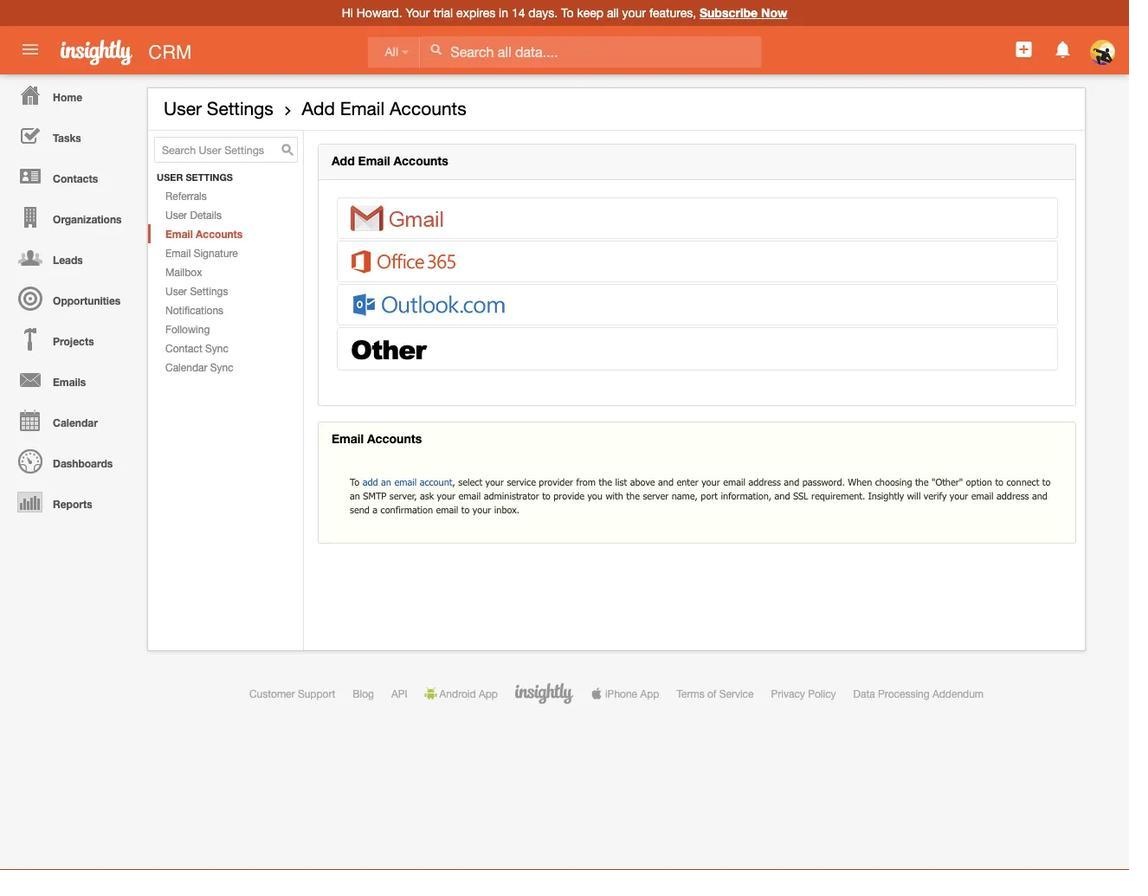Task type: describe. For each thing, give the bounding box(es) containing it.
1 vertical spatial add email accounts
[[332, 154, 449, 168]]

android app link
[[425, 688, 498, 700]]

2 vertical spatial user
[[165, 285, 187, 297]]

navigation containing home
[[0, 75, 139, 522]]

your up administrator
[[486, 477, 504, 488]]

0 vertical spatial user settings link
[[164, 98, 274, 119]]

user settings
[[164, 98, 274, 119]]

features,
[[650, 6, 697, 20]]

add
[[363, 477, 378, 488]]

,
[[453, 477, 456, 488]]

other link
[[338, 328, 1058, 370]]

opportunities link
[[4, 278, 139, 319]]

expires
[[457, 6, 496, 20]]

api link
[[392, 688, 408, 700]]

leads link
[[4, 237, 139, 278]]

1 horizontal spatial address
[[997, 490, 1030, 502]]

0 vertical spatial address
[[749, 477, 781, 488]]

2 horizontal spatial the
[[916, 477, 929, 488]]

howard.
[[357, 6, 403, 20]]

referrals
[[165, 190, 207, 202]]

support
[[298, 688, 335, 700]]

provide
[[554, 490, 585, 502]]

subscribe now link
[[700, 6, 788, 20]]

will
[[908, 490, 921, 502]]

choosing
[[876, 477, 913, 488]]

select
[[459, 477, 483, 488]]

email up server,
[[395, 477, 417, 488]]

terms of service
[[677, 688, 754, 700]]

enter
[[677, 477, 699, 488]]

confirmation
[[381, 504, 433, 516]]

email up mailbox
[[165, 247, 191, 259]]

option
[[966, 477, 993, 488]]

trial
[[434, 6, 453, 20]]

and left 'ssl'
[[775, 490, 791, 502]]

all
[[607, 6, 619, 20]]

keep
[[577, 6, 604, 20]]

dashboards link
[[4, 441, 139, 482]]

customer
[[249, 688, 295, 700]]

dashboards
[[53, 457, 113, 470]]

white image
[[430, 43, 442, 55]]

administrator
[[484, 490, 540, 502]]

calendar inside the user settings referrals user details email accounts email signature mailbox user settings notifications following contact sync calendar sync
[[165, 361, 207, 373]]

android app
[[440, 688, 498, 700]]

days.
[[529, 6, 558, 20]]

data
[[854, 688, 876, 700]]

notifications
[[165, 304, 224, 316]]

now
[[762, 6, 788, 20]]

tasks link
[[4, 115, 139, 156]]

customer support
[[249, 688, 335, 700]]

all link
[[368, 37, 420, 68]]

your right all
[[622, 6, 646, 20]]

name,
[[672, 490, 698, 502]]

api
[[392, 688, 408, 700]]

blog
[[353, 688, 374, 700]]

home
[[53, 91, 82, 103]]

projects link
[[4, 319, 139, 360]]

inbox.
[[494, 504, 520, 516]]

ask
[[420, 490, 434, 502]]

email down select
[[459, 490, 481, 502]]

all
[[385, 45, 399, 59]]

0 vertical spatial to
[[561, 6, 574, 20]]

Search all data.... text field
[[420, 36, 762, 67]]

user settings referrals user details email accounts email signature mailbox user settings notifications following contact sync calendar sync
[[157, 172, 243, 373]]

of
[[708, 688, 717, 700]]

to down the provider
[[542, 490, 551, 502]]

an inside ", select your service provider from the list above and enter your email address and password. when choosing the "other" option to connect to an smtp server, ask your email administrator to provide you with the server name, port information, and ssl requirement. insightly will verify your email address and send a confirmation email to your inbox."
[[350, 490, 360, 502]]

referrals link
[[148, 186, 303, 205]]

0 horizontal spatial calendar
[[53, 417, 98, 429]]

user
[[157, 172, 183, 183]]

to right connect
[[1043, 477, 1051, 488]]

privacy policy
[[771, 688, 837, 700]]

tasks
[[53, 132, 81, 144]]

accounts down 'add email accounts' link
[[394, 154, 449, 168]]

contacts
[[53, 172, 98, 185]]

0 horizontal spatial to
[[350, 477, 360, 488]]

emails
[[53, 376, 86, 388]]

data processing addendum
[[854, 688, 984, 700]]

organizations
[[53, 213, 122, 225]]

in
[[499, 6, 509, 20]]

reports link
[[4, 482, 139, 522]]

email down the ,
[[436, 504, 459, 516]]

calendar link
[[4, 400, 139, 441]]

add an email account link
[[363, 477, 453, 488]]

insightly
[[869, 490, 905, 502]]

to down select
[[462, 504, 470, 516]]

0 vertical spatial add
[[302, 98, 335, 119]]

1 vertical spatial user
[[165, 209, 187, 221]]

email accounts link
[[148, 224, 303, 244]]

send
[[350, 504, 370, 516]]

server,
[[390, 490, 417, 502]]

requirement.
[[812, 490, 866, 502]]

blog link
[[353, 688, 374, 700]]

service
[[720, 688, 754, 700]]

with
[[606, 490, 624, 502]]

verify
[[924, 490, 947, 502]]

Search User Settings text field
[[154, 137, 298, 163]]

accounts down white image
[[390, 98, 467, 119]]

to right option
[[996, 477, 1004, 488]]

opportunities
[[53, 295, 121, 307]]

and down connect
[[1033, 490, 1048, 502]]

account
[[420, 477, 453, 488]]



Task type: locate. For each thing, give the bounding box(es) containing it.
reports
[[53, 498, 92, 510]]

1 horizontal spatial the
[[627, 490, 640, 502]]

an right add
[[381, 477, 392, 488]]

and up server
[[658, 477, 674, 488]]

accounts
[[390, 98, 467, 119], [394, 154, 449, 168], [196, 228, 243, 240], [367, 432, 422, 446]]

user settings link
[[164, 98, 274, 119], [148, 282, 303, 301]]

0 vertical spatial settings
[[207, 98, 274, 119]]

details
[[190, 209, 222, 221]]

email up add
[[332, 432, 364, 446]]

following link
[[148, 320, 303, 339]]

addendum
[[933, 688, 984, 700]]

the up will
[[916, 477, 929, 488]]

and up 'ssl'
[[784, 477, 800, 488]]

email down details
[[165, 228, 193, 240]]

notifications link
[[148, 301, 303, 320]]

add email accounts link
[[302, 98, 467, 119]]

to add an email account
[[350, 477, 453, 488]]

an up send
[[350, 490, 360, 502]]

notifications image
[[1053, 39, 1074, 60]]

calendar down contact
[[165, 361, 207, 373]]

smtp
[[363, 490, 387, 502]]

terms of service link
[[677, 688, 754, 700]]

accounts up to add an email account
[[367, 432, 422, 446]]

user details link
[[148, 205, 303, 224]]

mailbox
[[165, 266, 202, 278]]

1 vertical spatial calendar
[[53, 417, 98, 429]]

organizations link
[[4, 197, 139, 237]]

home link
[[4, 75, 139, 115]]

privacy policy link
[[771, 688, 837, 700]]

1 horizontal spatial to
[[561, 6, 574, 20]]

email down option
[[972, 490, 994, 502]]

the down 'above'
[[627, 490, 640, 502]]

add email accounts down 'add email accounts' link
[[332, 154, 449, 168]]

user
[[164, 98, 202, 119], [165, 209, 187, 221], [165, 285, 187, 297]]

settings up search user settings text box
[[207, 98, 274, 119]]

0 vertical spatial an
[[381, 477, 392, 488]]

0 vertical spatial calendar
[[165, 361, 207, 373]]

2 app from the left
[[641, 688, 660, 700]]

a
[[373, 504, 378, 516]]

terms
[[677, 688, 705, 700]]

email accounts
[[332, 432, 422, 446]]

0 horizontal spatial address
[[749, 477, 781, 488]]

accounts up signature
[[196, 228, 243, 240]]

1 app from the left
[[479, 688, 498, 700]]

1 horizontal spatial app
[[641, 688, 660, 700]]

calendar up "dashboards" link
[[53, 417, 98, 429]]

following
[[165, 323, 210, 335]]

user settings link up notifications
[[148, 282, 303, 301]]

server
[[643, 490, 669, 502]]

user settings link up search user settings text box
[[164, 98, 274, 119]]

settings
[[207, 98, 274, 119], [190, 285, 228, 297]]

iphone app
[[606, 688, 660, 700]]

1 horizontal spatial an
[[381, 477, 392, 488]]

projects
[[53, 335, 94, 347]]

0 horizontal spatial the
[[599, 477, 613, 488]]

user down mailbox
[[165, 285, 187, 297]]

email
[[395, 477, 417, 488], [723, 477, 746, 488], [459, 490, 481, 502], [972, 490, 994, 502], [436, 504, 459, 516]]

to
[[561, 6, 574, 20], [350, 477, 360, 488]]

1 vertical spatial address
[[997, 490, 1030, 502]]

your down the ,
[[437, 490, 456, 502]]

1 vertical spatial an
[[350, 490, 360, 502]]

calendar
[[165, 361, 207, 373], [53, 417, 98, 429]]

1 vertical spatial sync
[[210, 361, 234, 373]]

contact
[[165, 342, 202, 354]]

ssl
[[794, 490, 809, 502]]

email up 'information,'
[[723, 477, 746, 488]]

email down 'add email accounts' link
[[358, 154, 390, 168]]

subscribe
[[700, 6, 758, 20]]

add
[[302, 98, 335, 119], [332, 154, 355, 168]]

you
[[588, 490, 603, 502]]

0 horizontal spatial app
[[479, 688, 498, 700]]

sync down the contact sync link
[[210, 361, 234, 373]]

and
[[658, 477, 674, 488], [784, 477, 800, 488], [775, 490, 791, 502], [1033, 490, 1048, 502]]

email signature link
[[148, 244, 303, 263]]

0 vertical spatial user
[[164, 98, 202, 119]]

1 vertical spatial to
[[350, 477, 360, 488]]

14
[[512, 6, 525, 20]]

accounts inside the user settings referrals user details email accounts email signature mailbox user settings notifications following contact sync calendar sync
[[196, 228, 243, 240]]

navigation
[[0, 75, 139, 522]]

provider
[[539, 477, 574, 488]]

when
[[848, 477, 873, 488]]

1 vertical spatial add
[[332, 154, 355, 168]]

address
[[749, 477, 781, 488], [997, 490, 1030, 502]]

android
[[440, 688, 476, 700]]

, select your service provider from the list above and enter your email address and password. when choosing the "other" option to connect to an smtp server, ask your email administrator to provide you with the server name, port information, and ssl requirement. insightly will verify your email address and send a confirmation email to your inbox.
[[350, 477, 1051, 516]]

leads
[[53, 254, 83, 266]]

your left inbox.
[[473, 504, 491, 516]]

the
[[599, 477, 613, 488], [916, 477, 929, 488], [627, 490, 640, 502]]

"other"
[[932, 477, 963, 488]]

privacy
[[771, 688, 806, 700]]

emails link
[[4, 360, 139, 400]]

1 vertical spatial user settings link
[[148, 282, 303, 301]]

address up 'information,'
[[749, 477, 781, 488]]

1 vertical spatial settings
[[190, 285, 228, 297]]

0 vertical spatial sync
[[205, 342, 229, 354]]

the left list at right bottom
[[599, 477, 613, 488]]

processing
[[879, 688, 930, 700]]

add email accounts
[[302, 98, 467, 119], [332, 154, 449, 168]]

to left keep
[[561, 6, 574, 20]]

address down connect
[[997, 490, 1030, 502]]

above
[[630, 477, 655, 488]]

user down 'referrals'
[[165, 209, 187, 221]]

customer support link
[[249, 688, 335, 700]]

settings inside the user settings referrals user details email accounts email signature mailbox user settings notifications following contact sync calendar sync
[[190, 285, 228, 297]]

your down "other"
[[950, 490, 969, 502]]

app right android
[[479, 688, 498, 700]]

to left add
[[350, 477, 360, 488]]

user down 'crm' on the left of page
[[164, 98, 202, 119]]

sync up 'calendar sync' "link"
[[205, 342, 229, 354]]

app for android app
[[479, 688, 498, 700]]

password.
[[803, 477, 845, 488]]

your
[[406, 6, 430, 20]]

signature
[[194, 247, 238, 259]]

other
[[351, 331, 426, 367]]

data processing addendum link
[[854, 688, 984, 700]]

0 vertical spatial add email accounts
[[302, 98, 467, 119]]

settings up notifications
[[190, 285, 228, 297]]

port
[[701, 490, 718, 502]]

contacts link
[[4, 156, 139, 197]]

sync
[[205, 342, 229, 354], [210, 361, 234, 373]]

hi
[[342, 6, 353, 20]]

app right iphone
[[641, 688, 660, 700]]

app for iphone app
[[641, 688, 660, 700]]

calendar sync link
[[148, 358, 303, 377]]

0 horizontal spatial an
[[350, 490, 360, 502]]

service
[[507, 477, 536, 488]]

add email accounts down the all
[[302, 98, 467, 119]]

email down all link on the left of page
[[340, 98, 385, 119]]

your up port
[[702, 477, 721, 488]]

1 horizontal spatial calendar
[[165, 361, 207, 373]]

contact sync link
[[148, 339, 303, 358]]

crm
[[148, 41, 192, 63]]



Task type: vqa. For each thing, say whether or not it's contained in the screenshot.
Finance
no



